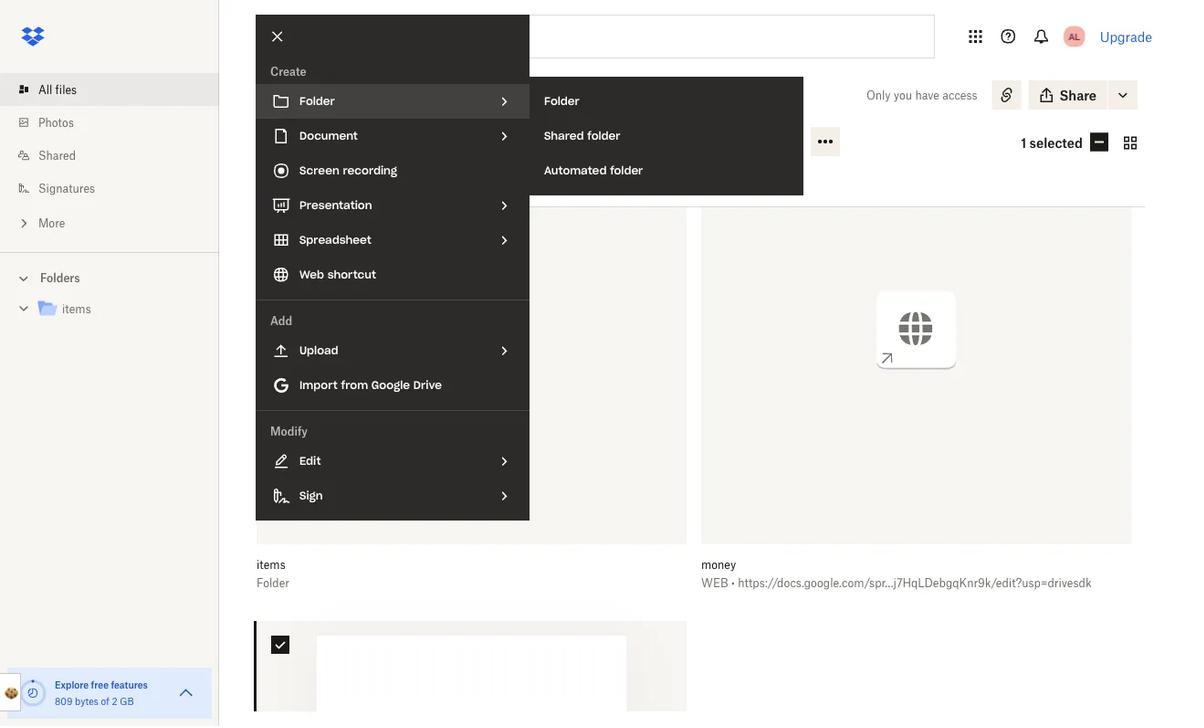 Task type: locate. For each thing, give the bounding box(es) containing it.
web shortcut
[[300, 268, 376, 282]]

1 horizontal spatial items
[[257, 558, 286, 571]]

screen recording menu item
[[256, 153, 530, 188]]

folders button
[[0, 264, 219, 291]]

upload
[[300, 343, 339, 358]]

•
[[732, 576, 735, 590]]

items inside the items folder
[[257, 558, 286, 571]]

share button
[[1029, 80, 1108, 110]]

0 horizontal spatial files
[[55, 83, 77, 96]]

only you have access
[[867, 88, 978, 102]]

quota usage element
[[18, 679, 48, 708]]

all files inside list item
[[38, 83, 77, 96]]

upgrade
[[1100, 29, 1153, 44]]

name button
[[256, 178, 409, 200]]

automated
[[544, 164, 607, 178]]

items button
[[257, 557, 647, 572]]

you
[[894, 88, 913, 102]]

share
[[1060, 87, 1097, 103]]

all files up photos
[[38, 83, 77, 96]]

file, money.web row
[[702, 114, 1132, 603]]

name
[[256, 181, 293, 197]]

0 vertical spatial shared
[[544, 129, 584, 143]]

all up photos
[[38, 83, 52, 96]]

menu
[[256, 15, 530, 521], [530, 77, 804, 195]]

1 horizontal spatial all
[[256, 84, 275, 106]]

0 horizontal spatial folder
[[257, 576, 289, 590]]

edit
[[300, 454, 321, 468]]

folder for automated folder
[[610, 164, 643, 178]]

0 vertical spatial items
[[62, 302, 91, 316]]

0 horizontal spatial items
[[62, 302, 91, 316]]

explore
[[55, 679, 89, 691]]

all
[[38, 83, 52, 96], [256, 84, 275, 106]]

recording
[[343, 164, 397, 178]]

screen
[[300, 164, 340, 178]]

features
[[111, 679, 148, 691]]

photos link
[[15, 106, 219, 139]]

only
[[867, 88, 891, 102]]

sign menu item
[[256, 479, 530, 513]]

files down the create
[[280, 84, 316, 106]]

list
[[0, 62, 219, 252]]

folder inside row
[[257, 576, 289, 590]]

spreadsheet menu item
[[256, 223, 530, 258]]

folder
[[300, 94, 335, 108], [544, 94, 580, 108], [257, 576, 289, 590]]

1 vertical spatial shared
[[38, 148, 76, 162]]

https://docs.google.com/spr…j7hqldebgqknr9k/edit?usp=drivesdk
[[738, 576, 1092, 590]]

1 vertical spatial folder
[[610, 164, 643, 178]]

folder
[[588, 129, 621, 143], [610, 164, 643, 178]]

items for items folder
[[257, 558, 286, 571]]

1 horizontal spatial shared
[[544, 129, 584, 143]]

0 horizontal spatial all
[[38, 83, 52, 96]]

shared down photos
[[38, 148, 76, 162]]

automated folder
[[544, 164, 643, 178]]

of
[[101, 696, 109, 707]]

list containing all files
[[0, 62, 219, 252]]

files
[[55, 83, 77, 96], [280, 84, 316, 106]]

folder right automated
[[610, 164, 643, 178]]

close image
[[262, 21, 293, 52]]

items inside items 'link'
[[62, 302, 91, 316]]

shared up automated
[[544, 129, 584, 143]]

explore free features 809 bytes of 2 gb
[[55, 679, 148, 707]]

bytes
[[75, 696, 98, 707]]

0 vertical spatial folder
[[588, 129, 621, 143]]

more
[[38, 216, 65, 230]]

0 horizontal spatial all files
[[38, 83, 77, 96]]

all down the create
[[256, 84, 275, 106]]

all files link
[[15, 73, 219, 106]]

more image
[[15, 214, 33, 232]]

import from google drive menu item
[[256, 368, 530, 403]]

folder up automated folder
[[588, 129, 621, 143]]

import
[[300, 378, 338, 392]]

0 horizontal spatial shared
[[38, 148, 76, 162]]

shared
[[544, 129, 584, 143], [38, 148, 76, 162]]

shared link
[[15, 139, 219, 172]]

free
[[91, 679, 109, 691]]

money web • https://docs.google.com/spr…j7hqldebgqknr9k/edit?usp=drivesdk
[[702, 558, 1092, 590]]

all files
[[38, 83, 77, 96], [256, 84, 316, 106]]

all files list item
[[0, 73, 219, 106]]

1 selected
[[1021, 135, 1083, 151]]

1 horizontal spatial folder
[[300, 94, 335, 108]]

sign
[[300, 489, 323, 503]]

1 vertical spatial items
[[257, 558, 286, 571]]

money button
[[702, 557, 1092, 572]]

folders
[[40, 271, 80, 285]]

document menu item
[[256, 119, 530, 153]]

shared inside list
[[38, 148, 76, 162]]

files up photos
[[55, 83, 77, 96]]

all files down the create
[[256, 84, 316, 106]]

selected
[[1030, 135, 1083, 151]]

upload menu item
[[256, 333, 530, 368]]

folder menu item
[[256, 84, 530, 119]]

edit menu item
[[256, 444, 530, 479]]

items
[[62, 302, 91, 316], [257, 558, 286, 571]]



Task type: describe. For each thing, give the bounding box(es) containing it.
web
[[300, 268, 324, 282]]

have
[[916, 88, 940, 102]]

create
[[270, 64, 307, 78]]

files inside list item
[[55, 83, 77, 96]]

presentation
[[300, 198, 372, 212]]

photos
[[38, 116, 74, 129]]

google
[[372, 378, 410, 392]]

dropbox image
[[15, 18, 51, 55]]

2 horizontal spatial folder
[[544, 94, 580, 108]]

web shortcut menu item
[[256, 258, 530, 292]]

folder for shared folder
[[588, 129, 621, 143]]

add
[[270, 314, 292, 327]]

items folder
[[257, 558, 289, 590]]

document
[[300, 129, 358, 143]]

shared for shared
[[38, 148, 76, 162]]

809
[[55, 696, 73, 707]]

shortcut
[[328, 268, 376, 282]]

folder, items row
[[257, 114, 687, 603]]

1
[[1021, 135, 1027, 151]]

1 horizontal spatial all files
[[256, 84, 316, 106]]

modify
[[270, 424, 308, 438]]

from
[[341, 378, 368, 392]]

money
[[702, 558, 736, 571]]

access
[[943, 88, 978, 102]]

spreadsheet
[[300, 233, 372, 247]]

web
[[702, 576, 729, 590]]

signatures link
[[15, 172, 219, 205]]

presentation menu item
[[256, 188, 530, 223]]

import from google drive
[[300, 378, 442, 392]]

2
[[112, 696, 117, 707]]

folder inside menu item
[[300, 94, 335, 108]]

shared for shared folder
[[544, 129, 584, 143]]

gb
[[120, 696, 134, 707]]

shared folder
[[544, 129, 621, 143]]

drive
[[414, 378, 442, 392]]

signatures
[[38, 181, 95, 195]]

file, resume.pdf row
[[257, 621, 687, 726]]

items for items
[[62, 302, 91, 316]]

1 horizontal spatial files
[[280, 84, 316, 106]]

all inside list item
[[38, 83, 52, 96]]

upgrade link
[[1100, 29, 1153, 44]]

items link
[[37, 297, 205, 322]]

screen recording
[[300, 164, 397, 178]]



Task type: vqa. For each thing, say whether or not it's contained in the screenshot.
Shared folder's folder
yes



